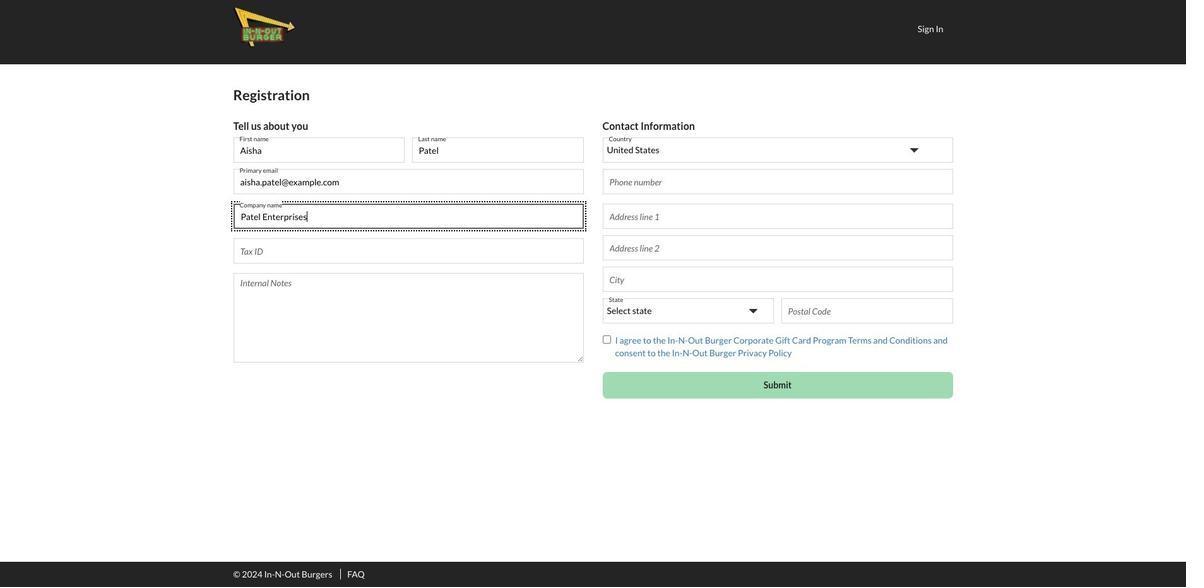Task type: describe. For each thing, give the bounding box(es) containing it.
Internal Notes text field
[[233, 273, 584, 363]]

Primary email email field
[[233, 169, 584, 194]]

Company name text field
[[233, 204, 584, 229]]

City text field
[[603, 267, 953, 292]]

Last name text field
[[412, 138, 584, 163]]

Postal Code text field
[[781, 299, 953, 324]]

Address line 2 text field
[[603, 235, 953, 261]]

Address line 1 text field
[[603, 204, 953, 229]]

Phone number text field
[[603, 169, 953, 194]]



Task type: locate. For each thing, give the bounding box(es) containing it.
main content
[[224, 82, 962, 399]]

Tax ID text field
[[233, 239, 584, 264]]

document
[[0, 0, 1186, 588]]

First name text field
[[233, 138, 405, 163]]

None checkbox
[[603, 336, 611, 344]]



